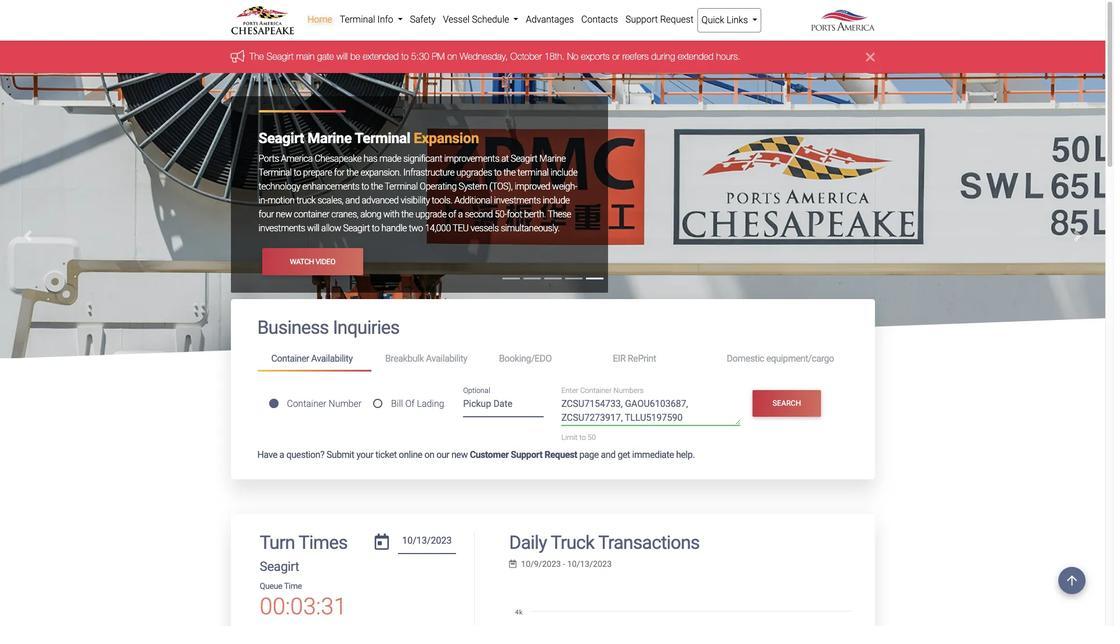 Task type: locate. For each thing, give the bounding box(es) containing it.
2 horizontal spatial ports
[[405, 171, 426, 182]]

in-
[[259, 195, 267, 206]]

new down motion
[[276, 209, 292, 220]]

america up administration.
[[428, 171, 459, 182]]

1 horizontal spatial our
[[436, 449, 449, 460]]

1 horizontal spatial new
[[451, 449, 468, 460]]

0 horizontal spatial our
[[364, 212, 376, 223]]

video
[[316, 258, 335, 266]]

investments
[[494, 195, 541, 206], [259, 223, 305, 234]]

1 vertical spatial our
[[436, 449, 449, 460]]

advanced inside ports america chesapeake has made significant improvements at seagirt marine terminal to                          prepare for the expansion. infrastructure upgrades to the terminal include technology                          enhancements to the terminal operating system (tos), improved weigh- in-motion truck scales,                          and advanced visibility tools. additional investments include four new container cranes,                          along with the upgrade of a second 50-foot berth. these investments will allow seagirt                          to handle two 14,000 teu vessels simultaneously.
[[362, 195, 399, 206]]

0 horizontal spatial with
[[331, 185, 347, 196]]

of
[[448, 209, 456, 220], [277, 212, 284, 223]]

0 horizontal spatial ports
[[259, 153, 279, 164]]

system
[[459, 181, 487, 192]]

1 horizontal spatial with
[[383, 209, 399, 220]]

at inside ports america chesapeake has made significant improvements at seagirt marine terminal to                          prepare for the expansion. infrastructure upgrades to the terminal include technology                          enhancements to the terminal operating system (tos), improved weigh- in-motion truck scales,                          and advanced visibility tools. additional investments include four new container cranes,                          along with the upgrade of a second 50-foot berth. these investments will allow seagirt                          to handle two 14,000 teu vessels simultaneously.
[[501, 153, 509, 164]]

welcome to ports america chesapeake llc
[[259, 147, 535, 164]]

1 vertical spatial marine
[[539, 153, 566, 164]]

safety link
[[406, 8, 439, 31]]

to down utilizing
[[325, 212, 332, 223]]

are
[[492, 185, 504, 196]]

ports america chesapeake has made significant improvements at seagirt marine terminal to                          prepare for the expansion. infrastructure upgrades to the terminal include technology                          enhancements to the terminal operating system (tos), improved weigh- in-motion truck scales,                          and advanced visibility tools. additional investments include four new container cranes,                          along with the upgrade of a second 50-foot berth. these investments will allow seagirt                          to handle two 14,000 teu vessels simultaneously.
[[259, 153, 578, 234]]

0 horizontal spatial america
[[281, 153, 313, 164]]

seagirt right the
[[266, 51, 293, 62]]

investments up foot
[[494, 195, 541, 206]]

1 vertical spatial new
[[451, 449, 468, 460]]

to left 50
[[579, 434, 586, 442]]

1 horizontal spatial support
[[625, 14, 658, 25]]

seagirt
[[266, 51, 293, 62], [259, 130, 304, 147], [511, 153, 537, 164], [259, 171, 285, 182], [343, 223, 370, 234], [260, 559, 299, 575]]

contacts
[[581, 14, 618, 25]]

0 horizontal spatial will
[[307, 223, 319, 234]]

container
[[271, 353, 309, 365], [580, 386, 612, 395], [287, 398, 326, 410]]

1 vertical spatial container
[[580, 386, 612, 395]]

container down 'business'
[[271, 353, 309, 365]]

baltimore
[[286, 212, 323, 223]]

extended right during
[[677, 51, 713, 62]]

to up (tos),
[[494, 167, 502, 178]]

container right enter
[[580, 386, 612, 395]]

welcome
[[259, 147, 317, 164]]

a right 'under'
[[534, 171, 539, 182]]

1 horizontal spatial investments
[[494, 195, 541, 206]]

watch video link
[[262, 249, 363, 275]]

1 vertical spatial on
[[424, 449, 434, 460]]

llc
[[511, 147, 535, 164]]

home link
[[304, 8, 336, 31]]

on right pm at the left top of page
[[447, 51, 457, 62]]

enhancements
[[302, 181, 359, 192]]

a right the have
[[279, 449, 284, 460]]

0 vertical spatial marine
[[307, 130, 352, 147]]

ports up technology at the top of the page
[[259, 153, 279, 164]]

have
[[257, 449, 277, 460]]

bill
[[391, 398, 403, 410]]

links
[[727, 15, 748, 26]]

0 vertical spatial port
[[401, 185, 417, 196]]

0 vertical spatial new
[[276, 209, 292, 220]]

advantages link
[[522, 8, 578, 31]]

10/9/2023
[[521, 560, 561, 570]]

1 vertical spatial a
[[458, 209, 463, 220]]

0 horizontal spatial investments
[[259, 223, 305, 234]]

advanced down 'maryland'
[[348, 198, 385, 209]]

include
[[550, 167, 578, 178], [543, 195, 570, 206]]

seagirt marine terminal is operated by ports america chesapeake under a public- private partnership with the maryland port administration.                         we are committed to developing and utilizing advanced technologies and enhanced infrastructure at the port of baltimore to provide                         our customers and bcos world-class service.
[[259, 171, 568, 223]]

0 horizontal spatial new
[[276, 209, 292, 220]]

along
[[360, 209, 381, 220]]

include up weigh-
[[550, 167, 578, 178]]

will inside ports america chesapeake has made significant improvements at seagirt marine terminal to                          prepare for the expansion. infrastructure upgrades to the terminal include technology                          enhancements to the terminal operating system (tos), improved weigh- in-motion truck scales,                          and advanced visibility tools. additional investments include four new container cranes,                          along with the upgrade of a second 50-foot berth. these investments will allow seagirt                          to handle two 14,000 teu vessels simultaneously.
[[307, 223, 319, 234]]

None text field
[[398, 532, 456, 555]]

bullhorn image
[[231, 50, 249, 63]]

help.
[[676, 449, 695, 460]]

new
[[276, 209, 292, 220], [451, 449, 468, 460]]

seagirt inside 00:03:31 main content
[[260, 559, 299, 575]]

with inside seagirt marine terminal is operated by ports america chesapeake under a public- private partnership with the maryland port administration.                         we are committed to developing and utilizing advanced technologies and enhanced infrastructure at the port of baltimore to provide                         our customers and bcos world-class service.
[[331, 185, 347, 196]]

1 horizontal spatial america
[[374, 147, 427, 164]]

with up utilizing
[[331, 185, 347, 196]]

at left llc
[[501, 153, 509, 164]]

booking/edo link
[[485, 349, 599, 370]]

0 vertical spatial include
[[550, 167, 578, 178]]

chesapeake up we
[[461, 171, 508, 182]]

container for container number
[[287, 398, 326, 410]]

schedule
[[472, 14, 509, 25]]

1 horizontal spatial port
[[401, 185, 417, 196]]

america up the by
[[374, 147, 427, 164]]

advanced up along
[[362, 195, 399, 206]]

port down in-
[[259, 212, 275, 223]]

marine up public-
[[539, 153, 566, 164]]

include up these
[[543, 195, 570, 206]]

availability for breakbulk availability
[[426, 353, 467, 365]]

the down weigh-
[[556, 198, 568, 209]]

container left number on the left
[[287, 398, 326, 410]]

terminal left is
[[315, 171, 349, 182]]

ports inside ports america chesapeake has made significant improvements at seagirt marine terminal to                          prepare for the expansion. infrastructure upgrades to the terminal include technology                          enhancements to the terminal operating system (tos), improved weigh- in-motion truck scales,                          and advanced visibility tools. additional investments include four new container cranes,                          along with the upgrade of a second 50-foot berth. these investments will allow seagirt                          to handle two 14,000 teu vessels simultaneously.
[[259, 153, 279, 164]]

1 horizontal spatial will
[[336, 51, 347, 62]]

hours.
[[716, 51, 740, 62]]

investments down four
[[259, 223, 305, 234]]

visibility
[[401, 195, 430, 206]]

container for container availability
[[271, 353, 309, 365]]

marine up partnership
[[287, 171, 314, 182]]

0 vertical spatial a
[[534, 171, 539, 182]]

cranes,
[[331, 209, 358, 220]]

support inside 00:03:31 main content
[[511, 449, 542, 460]]

enter container numbers
[[561, 386, 644, 395]]

2 availability from the left
[[426, 353, 467, 365]]

extended
[[363, 51, 398, 62], [677, 51, 713, 62]]

enter
[[561, 386, 578, 395]]

under
[[510, 171, 532, 182]]

port up the technologies
[[401, 185, 417, 196]]

2 horizontal spatial america
[[428, 171, 459, 182]]

your
[[356, 449, 373, 460]]

the seagirt main gate will be extended to 5:30 pm on wednesday, october 18th.  no exports or reefers during extended hours. link
[[249, 51, 740, 62]]

request down limit on the bottom right
[[545, 449, 577, 460]]

the down visibility
[[401, 209, 413, 220]]

our right online at the bottom of the page
[[436, 449, 449, 460]]

with
[[331, 185, 347, 196], [383, 209, 399, 220]]

0 horizontal spatial at
[[501, 153, 509, 164]]

request inside 00:03:31 main content
[[545, 449, 577, 460]]

1 extended from the left
[[363, 51, 398, 62]]

these
[[548, 209, 571, 220]]

business
[[257, 317, 329, 339]]

Enter Container Numbers text field
[[561, 398, 740, 426]]

2 vertical spatial a
[[279, 449, 284, 460]]

1 horizontal spatial of
[[448, 209, 456, 220]]

1 vertical spatial support
[[511, 449, 542, 460]]

0 horizontal spatial extended
[[363, 51, 398, 62]]

go to top image
[[1058, 567, 1086, 595]]

1 vertical spatial request
[[545, 449, 577, 460]]

seagirt inside seagirt marine terminal is operated by ports america chesapeake under a public- private partnership with the maryland port administration.                         we are committed to developing and utilizing advanced technologies and enhanced infrastructure at the port of baltimore to provide                         our customers and bcos world-class service.
[[259, 171, 285, 182]]

1 vertical spatial at
[[546, 198, 554, 209]]

prepare
[[303, 167, 332, 178]]

eir reprint link
[[599, 349, 713, 370]]

1 horizontal spatial ports
[[336, 147, 371, 164]]

will left be
[[336, 51, 347, 62]]

0 vertical spatial container
[[271, 353, 309, 365]]

0 vertical spatial our
[[364, 212, 376, 223]]

ports up is
[[336, 147, 371, 164]]

of up teu
[[448, 209, 456, 220]]

chesapeake up for
[[315, 153, 361, 164]]

request left quick
[[660, 14, 694, 25]]

to
[[401, 51, 408, 62], [321, 147, 333, 164], [294, 167, 301, 178], [494, 167, 502, 178], [361, 181, 369, 192], [550, 185, 558, 196], [325, 212, 332, 223], [372, 223, 379, 234], [579, 434, 586, 442]]

2 vertical spatial marine
[[287, 171, 314, 182]]

exports
[[581, 51, 609, 62]]

be
[[350, 51, 360, 62]]

the seagirt main gate will be extended to 5:30 pm on wednesday, october 18th.  no exports or reefers during extended hours.
[[249, 51, 740, 62]]

0 vertical spatial at
[[501, 153, 509, 164]]

partnership
[[286, 185, 329, 196]]

0 horizontal spatial support
[[511, 449, 542, 460]]

new left 'customer'
[[451, 449, 468, 460]]

0 horizontal spatial port
[[259, 212, 275, 223]]

1 horizontal spatial availability
[[426, 353, 467, 365]]

new inside ports america chesapeake has made significant improvements at seagirt marine terminal to                          prepare for the expansion. infrastructure upgrades to the terminal include technology                          enhancements to the terminal operating system (tos), improved weigh- in-motion truck scales,                          and advanced visibility tools. additional investments include four new container cranes,                          along with the upgrade of a second 50-foot berth. these investments will allow seagirt                          to handle two 14,000 teu vessels simultaneously.
[[276, 209, 292, 220]]

during
[[651, 51, 675, 62]]

truck
[[551, 532, 594, 554]]

and down partnership
[[301, 198, 316, 209]]

0 vertical spatial on
[[447, 51, 457, 62]]

of down developing
[[277, 212, 284, 223]]

chesapeake inside seagirt marine terminal is operated by ports america chesapeake under a public- private partnership with the maryland port administration.                         we are committed to developing and utilizing advanced technologies and enhanced infrastructure at the port of baltimore to provide                         our customers and bcos world-class service.
[[461, 171, 508, 182]]

chesapeake
[[430, 147, 508, 164], [315, 153, 361, 164], [461, 171, 508, 182]]

contacts link
[[578, 8, 622, 31]]

0 vertical spatial with
[[331, 185, 347, 196]]

teu
[[453, 223, 469, 234]]

0 vertical spatial will
[[336, 51, 347, 62]]

seagirt up private at the left of the page
[[259, 171, 285, 182]]

at right "berth."
[[546, 198, 554, 209]]

berth.
[[524, 209, 546, 220]]

terminal up made
[[355, 130, 410, 147]]

to left 5:30
[[401, 51, 408, 62]]

our inside seagirt marine terminal is operated by ports america chesapeake under a public- private partnership with the maryland port administration.                         we are committed to developing and utilizing advanced technologies and enhanced infrastructure at the port of baltimore to provide                         our customers and bcos world-class service.
[[364, 212, 376, 223]]

transactions
[[598, 532, 700, 554]]

america
[[374, 147, 427, 164], [281, 153, 313, 164], [428, 171, 459, 182]]

0 horizontal spatial request
[[545, 449, 577, 460]]

to inside 00:03:31 main content
[[579, 434, 586, 442]]

with up handle
[[383, 209, 399, 220]]

0 horizontal spatial a
[[279, 449, 284, 460]]

the down expansion.
[[371, 181, 383, 192]]

1 availability from the left
[[311, 353, 353, 365]]

0 vertical spatial request
[[660, 14, 694, 25]]

advantages
[[526, 14, 574, 25]]

1 horizontal spatial a
[[458, 209, 463, 220]]

the
[[249, 51, 264, 62]]

marine up for
[[307, 130, 352, 147]]

weigh-
[[552, 181, 577, 192]]

and left get
[[601, 449, 616, 460]]

0 horizontal spatial of
[[277, 212, 284, 223]]

eir reprint
[[613, 353, 656, 365]]

1 horizontal spatial at
[[546, 198, 554, 209]]

support up reefers
[[625, 14, 658, 25]]

and down administration.
[[438, 198, 452, 209]]

daily
[[509, 532, 547, 554]]

breakbulk availability
[[385, 353, 467, 365]]

infrastructure
[[403, 167, 454, 178]]

a up teu
[[458, 209, 463, 220]]

support right 'customer'
[[511, 449, 542, 460]]

ports right the by
[[405, 171, 426, 182]]

seagirt up the queue
[[260, 559, 299, 575]]

at
[[501, 153, 509, 164], [546, 198, 554, 209]]

and up cranes,
[[345, 195, 360, 206]]

0 horizontal spatial availability
[[311, 353, 353, 365]]

will down container
[[307, 223, 319, 234]]

seagirt marine terminal expansion
[[259, 130, 479, 147]]

extended right be
[[363, 51, 398, 62]]

chesapeake up 'upgrades'
[[430, 147, 508, 164]]

for
[[334, 167, 345, 178]]

to down public-
[[550, 185, 558, 196]]

2 horizontal spatial a
[[534, 171, 539, 182]]

on right online at the bottom of the page
[[424, 449, 434, 460]]

1 vertical spatial with
[[383, 209, 399, 220]]

improved
[[515, 181, 550, 192]]

2 vertical spatial container
[[287, 398, 326, 410]]

1 horizontal spatial on
[[447, 51, 457, 62]]

america up prepare
[[281, 153, 313, 164]]

1 horizontal spatial extended
[[677, 51, 713, 62]]

truck
[[296, 195, 316, 206]]

business inquiries
[[257, 317, 399, 339]]

terminal inside seagirt marine terminal is operated by ports america chesapeake under a public- private partnership with the maryland port administration.                         we are committed to developing and utilizing advanced technologies and enhanced infrastructure at the port of baltimore to provide                         our customers and bcos world-class service.
[[315, 171, 349, 182]]

0 horizontal spatial on
[[424, 449, 434, 460]]

1 vertical spatial will
[[307, 223, 319, 234]]

our right provide at the top of page
[[364, 212, 376, 223]]

a inside 00:03:31 main content
[[279, 449, 284, 460]]

availability down business inquiries
[[311, 353, 353, 365]]

marine inside seagirt marine terminal is operated by ports america chesapeake under a public- private partnership with the maryland port administration.                         we are committed to developing and utilizing advanced technologies and enhanced infrastructure at the port of baltimore to provide                         our customers and bcos world-class service.
[[287, 171, 314, 182]]

marine
[[307, 130, 352, 147], [539, 153, 566, 164], [287, 171, 314, 182]]

on inside 00:03:31 main content
[[424, 449, 434, 460]]

queue time 00:03:31
[[260, 582, 347, 621]]

calendar day image
[[375, 534, 389, 550]]

availability right breakbulk
[[426, 353, 467, 365]]

daily truck transactions
[[509, 532, 700, 554]]



Task type: vqa. For each thing, say whether or not it's contained in the screenshot.
the calendar day image
yes



Task type: describe. For each thing, give the bounding box(es) containing it.
and inside 00:03:31 main content
[[601, 449, 616, 460]]

a inside ports america chesapeake has made significant improvements at seagirt marine terminal to                          prepare for the expansion. infrastructure upgrades to the terminal include technology                          enhancements to the terminal operating system (tos), improved weigh- in-motion truck scales,                          and advanced visibility tools. additional investments include four new container cranes,                          along with the upgrade of a second 50-foot berth. these investments will allow seagirt                          to handle two 14,000 teu vessels simultaneously.
[[458, 209, 463, 220]]

ports america chesapeake image
[[0, 73, 1105, 552]]

marine inside ports america chesapeake has made significant improvements at seagirt marine terminal to                          prepare for the expansion. infrastructure upgrades to the terminal include technology                          enhancements to the terminal operating system (tos), improved weigh- in-motion truck scales,                          and advanced visibility tools. additional investments include four new container cranes,                          along with the upgrade of a second 50-foot berth. these investments will allow seagirt                          to handle two 14,000 teu vessels simultaneously.
[[539, 153, 566, 164]]

a inside seagirt marine terminal is operated by ports america chesapeake under a public- private partnership with the maryland port administration.                         we are committed to developing and utilizing advanced technologies and enhanced infrastructure at the port of baltimore to provide                         our customers and bcos world-class service.
[[534, 171, 539, 182]]

utilizing
[[318, 198, 346, 209]]

terminal
[[517, 167, 549, 178]]

support request link
[[622, 8, 697, 31]]

on inside alert
[[447, 51, 457, 62]]

seagirt up welcome
[[259, 130, 304, 147]]

to up prepare
[[321, 147, 333, 164]]

handle
[[381, 223, 407, 234]]

terminal up visibility
[[385, 181, 418, 192]]

public-
[[541, 171, 566, 182]]

committed
[[506, 185, 548, 196]]

marine for seagirt marine terminal expansion
[[307, 130, 352, 147]]

made
[[379, 153, 401, 164]]

seagirt inside alert
[[266, 51, 293, 62]]

of
[[405, 398, 415, 410]]

main
[[296, 51, 314, 62]]

2 extended from the left
[[677, 51, 713, 62]]

booking/edo
[[499, 353, 552, 365]]

seagirt up terminal
[[511, 153, 537, 164]]

info
[[377, 14, 393, 25]]

close image
[[866, 50, 875, 64]]

chesapeake inside ports america chesapeake has made significant improvements at seagirt marine terminal to                          prepare for the expansion. infrastructure upgrades to the terminal include technology                          enhancements to the terminal operating system (tos), improved weigh- in-motion truck scales,                          and advanced visibility tools. additional investments include four new container cranes,                          along with the upgrade of a second 50-foot berth. these investments will allow seagirt                          to handle two 14,000 teu vessels simultaneously.
[[315, 153, 361, 164]]

infrastructure
[[493, 198, 544, 209]]

additional
[[454, 195, 492, 206]]

question?
[[286, 449, 324, 460]]

significant
[[403, 153, 442, 164]]

00:03:31 main content
[[222, 300, 883, 627]]

vessel
[[443, 14, 470, 25]]

number
[[329, 398, 362, 410]]

advanced inside seagirt marine terminal is operated by ports america chesapeake under a public- private partnership with the maryland port administration.                         we are committed to developing and utilizing advanced technologies and enhanced infrastructure at the port of baltimore to provide                         our customers and bcos world-class service.
[[348, 198, 385, 209]]

upgrade
[[415, 209, 447, 220]]

reefers
[[622, 51, 648, 62]]

have a question? submit your ticket online on our new customer support request page and get immediate help.
[[257, 449, 695, 460]]

allow
[[321, 223, 341, 234]]

container availability
[[271, 353, 353, 365]]

breakbulk
[[385, 353, 424, 365]]

customer
[[470, 449, 509, 460]]

5:30
[[411, 51, 429, 62]]

numbers
[[614, 386, 644, 395]]

customer support request link
[[470, 449, 577, 460]]

times
[[299, 532, 348, 554]]

Optional text field
[[463, 395, 544, 418]]

four
[[259, 209, 274, 220]]

10/13/2023
[[567, 560, 612, 570]]

of inside seagirt marine terminal is operated by ports america chesapeake under a public- private partnership with the maryland port administration.                         we are committed to developing and utilizing advanced technologies and enhanced infrastructure at the port of baltimore to provide                         our customers and bcos world-class service.
[[277, 212, 284, 223]]

the down is
[[349, 185, 361, 196]]

upgrades
[[456, 167, 492, 178]]

0 vertical spatial investments
[[494, 195, 541, 206]]

vessel schedule link
[[439, 8, 522, 31]]

limit to 50
[[561, 434, 596, 442]]

motion
[[267, 195, 295, 206]]

-
[[563, 560, 565, 570]]

operated
[[359, 171, 392, 182]]

eir
[[613, 353, 626, 365]]

vessels
[[471, 223, 499, 234]]

bcos
[[438, 212, 459, 223]]

18th.
[[544, 51, 564, 62]]

the up (tos),
[[503, 167, 516, 178]]

expansion
[[414, 130, 479, 147]]

quick links
[[702, 15, 750, 26]]

get
[[618, 449, 630, 460]]

1 vertical spatial port
[[259, 212, 275, 223]]

none text field inside 00:03:31 main content
[[398, 532, 456, 555]]

america inside ports america chesapeake has made significant improvements at seagirt marine terminal to                          prepare for the expansion. infrastructure upgrades to the terminal include technology                          enhancements to the terminal operating system (tos), improved weigh- in-motion truck scales,                          and advanced visibility tools. additional investments include four new container cranes,                          along with the upgrade of a second 50-foot berth. these investments will allow seagirt                          to handle two 14,000 teu vessels simultaneously.
[[281, 153, 313, 164]]

00:03:31
[[260, 594, 347, 621]]

and left the bcos
[[421, 212, 436, 223]]

october
[[510, 51, 542, 62]]

limit
[[561, 434, 578, 442]]

50
[[588, 434, 596, 442]]

and inside ports america chesapeake has made significant improvements at seagirt marine terminal to                          prepare for the expansion. infrastructure upgrades to the terminal include technology                          enhancements to the terminal operating system (tos), improved weigh- in-motion truck scales,                          and advanced visibility tools. additional investments include four new container cranes,                          along with the upgrade of a second 50-foot berth. these investments will allow seagirt                          to handle two 14,000 teu vessels simultaneously.
[[345, 195, 360, 206]]

calendar week image
[[509, 560, 516, 569]]

provide
[[334, 212, 362, 223]]

at inside seagirt marine terminal is operated by ports america chesapeake under a public- private partnership with the maryland port administration.                         we are committed to developing and utilizing advanced technologies and enhanced infrastructure at the port of baltimore to provide                         our customers and bcos world-class service.
[[546, 198, 554, 209]]

to down along
[[372, 223, 379, 234]]

maryland
[[363, 185, 399, 196]]

class
[[485, 212, 504, 223]]

to inside the seagirt main gate will be extended to 5:30 pm on wednesday, october 18th.  no exports or reefers during extended hours. alert
[[401, 51, 408, 62]]

to down welcome
[[294, 167, 301, 178]]

seagirt down cranes,
[[343, 223, 370, 234]]

terminal left "info"
[[340, 14, 375, 25]]

0 vertical spatial support
[[625, 14, 658, 25]]

the right for
[[346, 167, 358, 178]]

wednesday,
[[459, 51, 507, 62]]

50-
[[495, 209, 507, 220]]

equipment/cargo
[[766, 353, 834, 365]]

1 vertical spatial include
[[543, 195, 570, 206]]

bill of lading
[[391, 398, 444, 410]]

breakbulk availability link
[[371, 349, 485, 370]]

1 horizontal spatial request
[[660, 14, 694, 25]]

america inside seagirt marine terminal is operated by ports america chesapeake under a public- private partnership with the maryland port administration.                         we are committed to developing and utilizing advanced technologies and enhanced infrastructure at the port of baltimore to provide                         our customers and bcos world-class service.
[[428, 171, 459, 182]]

enhanced
[[454, 198, 492, 209]]

no
[[567, 51, 578, 62]]

pm
[[432, 51, 445, 62]]

ticket
[[375, 449, 397, 460]]

marine for seagirt marine terminal is operated by ports america chesapeake under a public- private partnership with the maryland port administration.                         we are committed to developing and utilizing advanced technologies and enhanced infrastructure at the port of baltimore to provide                         our customers and bcos world-class service.
[[287, 171, 314, 182]]

domestic
[[727, 353, 764, 365]]

vessel schedule
[[443, 14, 511, 25]]

with inside ports america chesapeake has made significant improvements at seagirt marine terminal to                          prepare for the expansion. infrastructure upgrades to the terminal include technology                          enhancements to the terminal operating system (tos), improved weigh- in-motion truck scales,                          and advanced visibility tools. additional investments include four new container cranes,                          along with the upgrade of a second 50-foot berth. these investments will allow seagirt                          to handle two 14,000 teu vessels simultaneously.
[[383, 209, 399, 220]]

simultaneously.
[[501, 223, 560, 234]]

immediate
[[632, 449, 674, 460]]

customers
[[378, 212, 419, 223]]

availability for container availability
[[311, 353, 353, 365]]

tools.
[[432, 195, 452, 206]]

expansion image
[[0, 73, 1105, 550]]

support request
[[625, 14, 694, 25]]

of inside ports america chesapeake has made significant improvements at seagirt marine terminal to                          prepare for the expansion. infrastructure upgrades to the terminal include technology                          enhancements to the terminal operating system (tos), improved weigh- in-motion truck scales,                          and advanced visibility tools. additional investments include four new container cranes,                          along with the upgrade of a second 50-foot berth. these investments will allow seagirt                          to handle two 14,000 teu vessels simultaneously.
[[448, 209, 456, 220]]

watch video
[[290, 258, 335, 266]]

new inside 00:03:31 main content
[[451, 449, 468, 460]]

ports inside seagirt marine terminal is operated by ports america chesapeake under a public- private partnership with the maryland port administration.                         we are committed to developing and utilizing advanced technologies and enhanced infrastructure at the port of baltimore to provide                         our customers and bcos world-class service.
[[405, 171, 426, 182]]

page
[[579, 449, 599, 460]]

1 vertical spatial investments
[[259, 223, 305, 234]]

scales,
[[318, 195, 343, 206]]

submit
[[326, 449, 354, 460]]

developing
[[259, 198, 299, 209]]

10/9/2023 - 10/13/2023
[[521, 560, 612, 570]]

world-
[[461, 212, 485, 223]]

the seagirt main gate will be extended to 5:30 pm on wednesday, october 18th.  no exports or reefers during extended hours. alert
[[0, 41, 1105, 73]]

our inside 00:03:31 main content
[[436, 449, 449, 460]]

private
[[259, 185, 284, 196]]

technology
[[259, 181, 300, 192]]

will inside the seagirt main gate will be extended to 5:30 pm on wednesday, october 18th.  no exports or reefers during extended hours. alert
[[336, 51, 347, 62]]

inquiries
[[333, 317, 399, 339]]

terminal up technology at the top of the page
[[259, 167, 292, 178]]

to right is
[[361, 181, 369, 192]]

expansion.
[[360, 167, 401, 178]]



